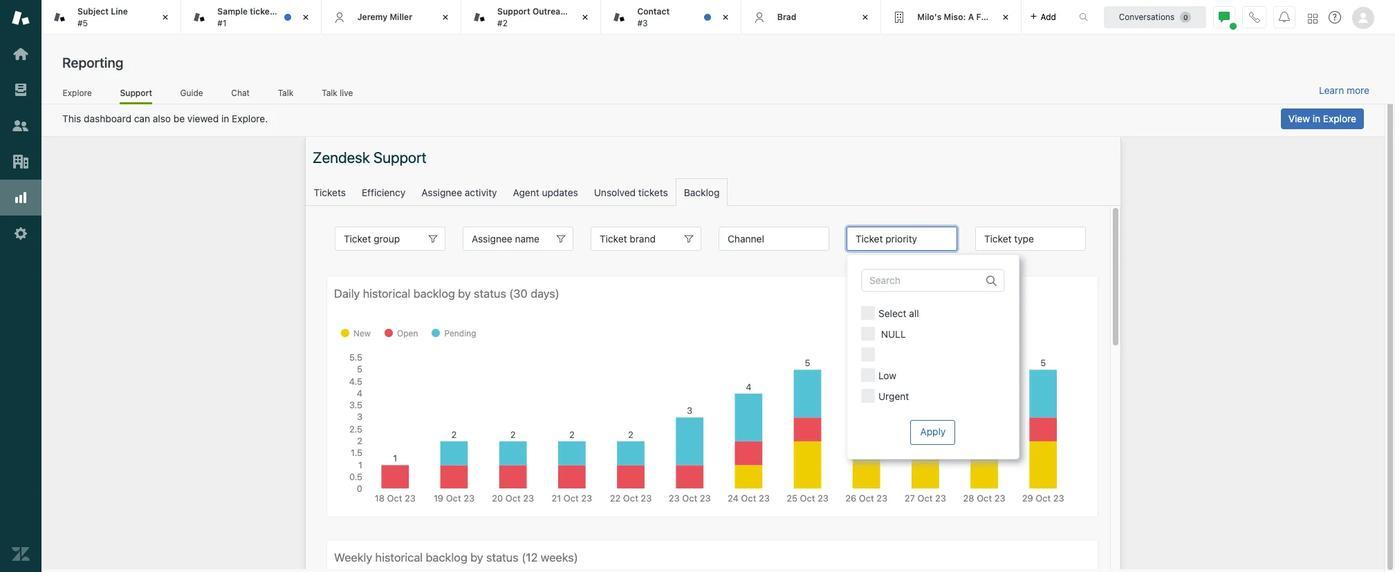 Task type: describe. For each thing, give the bounding box(es) containing it.
learn
[[1319, 84, 1344, 96]]

support link
[[120, 88, 152, 104]]

close image inside jeremy miller "tab"
[[439, 10, 452, 24]]

get help image
[[1329, 11, 1341, 24]]

a
[[968, 12, 974, 22]]

main element
[[0, 0, 42, 573]]

live
[[340, 88, 353, 98]]

this dashboard can also be viewed in explore.
[[62, 113, 268, 125]]

customers image
[[12, 117, 30, 135]]

explore.
[[232, 113, 268, 125]]

1 close image from the left
[[159, 10, 173, 24]]

sample ticket: meet the ticket #1
[[217, 6, 339, 28]]

in inside view in explore button
[[1313, 113, 1321, 125]]

talk live
[[322, 88, 353, 98]]

reporting image
[[12, 189, 30, 207]]

meet
[[278, 6, 298, 17]]

button displays agent's chat status as online. image
[[1219, 11, 1230, 22]]

learn more link
[[1319, 84, 1370, 97]]

brad
[[777, 12, 797, 22]]

chat link
[[231, 88, 250, 102]]

zendesk products image
[[1308, 13, 1318, 23]]

2 close image from the left
[[299, 10, 312, 24]]

be
[[174, 113, 185, 125]]

this
[[62, 113, 81, 125]]

jeremy
[[357, 12, 388, 22]]

sample
[[217, 6, 248, 17]]

conversations
[[1119, 11, 1175, 22]]

support for support
[[120, 88, 152, 98]]

guide
[[180, 88, 203, 98]]

jeremy miller tab
[[321, 0, 461, 35]]

foodlez
[[976, 12, 1009, 22]]

tab containing contact
[[601, 0, 741, 35]]

dashboard
[[84, 113, 131, 125]]

#1
[[217, 18, 227, 28]]

get started image
[[12, 45, 30, 63]]

talk for talk
[[278, 88, 293, 98]]

add button
[[1021, 0, 1065, 34]]

milo's
[[917, 12, 942, 22]]

reporting
[[62, 55, 123, 71]]

1 in from the left
[[221, 113, 229, 125]]



Task type: vqa. For each thing, say whether or not it's contained in the screenshot.
Tabs tab list
yes



Task type: locate. For each thing, give the bounding box(es) containing it.
talk
[[278, 88, 293, 98], [322, 88, 337, 98]]

miso:
[[944, 12, 966, 22]]

tab containing support outreach
[[461, 0, 601, 35]]

talk live link
[[321, 88, 354, 102]]

0 vertical spatial support
[[497, 6, 530, 17]]

tab
[[42, 0, 181, 35], [181, 0, 339, 35], [461, 0, 601, 35], [601, 0, 741, 35]]

1 talk from the left
[[278, 88, 293, 98]]

ticket
[[316, 6, 339, 17]]

explore up this
[[63, 88, 92, 98]]

2 talk from the left
[[322, 88, 337, 98]]

close image
[[159, 10, 173, 24], [299, 10, 312, 24], [439, 10, 452, 24], [719, 10, 732, 24], [859, 10, 872, 24]]

1 horizontal spatial support
[[497, 6, 530, 17]]

2 in from the left
[[1313, 113, 1321, 125]]

can
[[134, 113, 150, 125]]

contact #3
[[637, 6, 670, 28]]

contact
[[637, 6, 670, 17]]

views image
[[12, 81, 30, 99]]

the
[[301, 6, 314, 17]]

explore link
[[62, 88, 92, 102]]

admin image
[[12, 225, 30, 243]]

zendesk image
[[12, 546, 30, 564]]

viewed
[[187, 113, 219, 125]]

subject
[[77, 6, 109, 17]]

close image left brad
[[719, 10, 732, 24]]

5 close image from the left
[[859, 10, 872, 24]]

subsidiary
[[1011, 12, 1054, 22]]

organizations image
[[12, 153, 30, 171]]

zendesk support image
[[12, 9, 30, 27]]

talk link
[[278, 88, 294, 102]]

#5
[[77, 18, 88, 28]]

subject line #5
[[77, 6, 128, 28]]

4 tab from the left
[[601, 0, 741, 35]]

conversations button
[[1104, 6, 1206, 28]]

3 tab from the left
[[461, 0, 601, 35]]

close image right outreach at the top left of page
[[579, 10, 592, 24]]

add
[[1041, 11, 1056, 22]]

1 vertical spatial support
[[120, 88, 152, 98]]

1 horizontal spatial in
[[1313, 113, 1321, 125]]

in right viewed
[[221, 113, 229, 125]]

close image right a
[[999, 10, 1012, 24]]

learn more
[[1319, 84, 1370, 96]]

miller
[[390, 12, 412, 22]]

0 horizontal spatial talk
[[278, 88, 293, 98]]

4 close image from the left
[[719, 10, 732, 24]]

support for support outreach #2
[[497, 6, 530, 17]]

milo's miso: a foodlez subsidiary
[[917, 12, 1054, 22]]

3 close image from the left
[[439, 10, 452, 24]]

notifications image
[[1279, 11, 1290, 22]]

support up can
[[120, 88, 152, 98]]

#3
[[637, 18, 648, 28]]

brad tab
[[741, 0, 881, 35]]

explore
[[63, 88, 92, 98], [1323, 113, 1357, 125]]

line
[[111, 6, 128, 17]]

support inside support outreach #2
[[497, 6, 530, 17]]

support outreach #2
[[497, 6, 570, 28]]

close image inside brad tab
[[859, 10, 872, 24]]

#2
[[497, 18, 508, 28]]

in right view
[[1313, 113, 1321, 125]]

ticket:
[[250, 6, 276, 17]]

also
[[153, 113, 171, 125]]

more
[[1347, 84, 1370, 96]]

explore inside button
[[1323, 113, 1357, 125]]

view in explore button
[[1281, 109, 1364, 129]]

chat
[[231, 88, 250, 98]]

2 close image from the left
[[999, 10, 1012, 24]]

close image right 'meet'
[[299, 10, 312, 24]]

close image right miller
[[439, 10, 452, 24]]

1 close image from the left
[[579, 10, 592, 24]]

talk left live
[[322, 88, 337, 98]]

0 horizontal spatial in
[[221, 113, 229, 125]]

0 horizontal spatial explore
[[63, 88, 92, 98]]

0 horizontal spatial close image
[[579, 10, 592, 24]]

close image
[[579, 10, 592, 24], [999, 10, 1012, 24]]

milo's miso: a foodlez subsidiary tab
[[881, 0, 1054, 35]]

0 horizontal spatial support
[[120, 88, 152, 98]]

in
[[221, 113, 229, 125], [1313, 113, 1321, 125]]

close image left milo's
[[859, 10, 872, 24]]

tabs tab list
[[42, 0, 1065, 35]]

support
[[497, 6, 530, 17], [120, 88, 152, 98]]

1 horizontal spatial explore
[[1323, 113, 1357, 125]]

outreach
[[533, 6, 570, 17]]

view
[[1289, 113, 1310, 125]]

1 vertical spatial explore
[[1323, 113, 1357, 125]]

0 vertical spatial explore
[[63, 88, 92, 98]]

support up #2
[[497, 6, 530, 17]]

close image right line
[[159, 10, 173, 24]]

guide link
[[180, 88, 203, 102]]

1 horizontal spatial close image
[[999, 10, 1012, 24]]

explore down learn more link
[[1323, 113, 1357, 125]]

1 tab from the left
[[42, 0, 181, 35]]

close image inside milo's miso: a foodlez subsidiary tab
[[999, 10, 1012, 24]]

talk right chat
[[278, 88, 293, 98]]

tab containing sample ticket: meet the ticket
[[181, 0, 339, 35]]

view in explore
[[1289, 113, 1357, 125]]

jeremy miller
[[357, 12, 412, 22]]

1 horizontal spatial talk
[[322, 88, 337, 98]]

talk for talk live
[[322, 88, 337, 98]]

2 tab from the left
[[181, 0, 339, 35]]

tab containing subject line
[[42, 0, 181, 35]]



